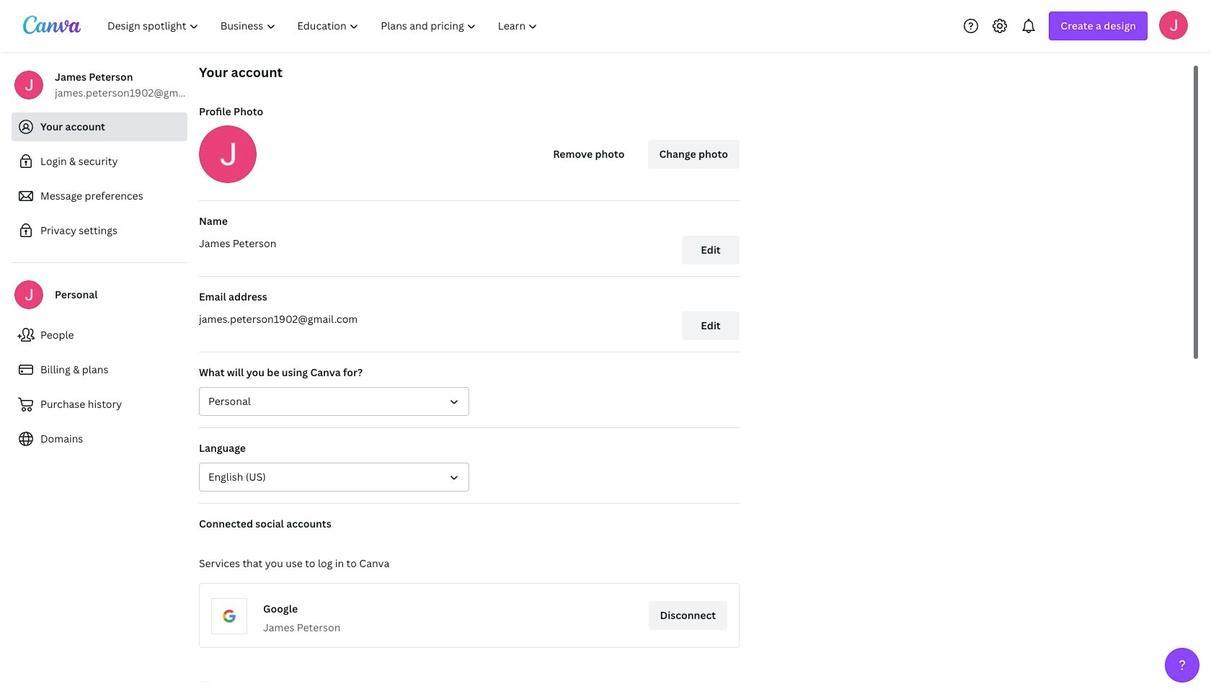 Task type: vqa. For each thing, say whether or not it's contained in the screenshot.
the What's the return policy for flyers? Dropdown Button
no



Task type: locate. For each thing, give the bounding box(es) containing it.
james peterson image
[[1159, 10, 1188, 39]]

None button
[[199, 387, 469, 416]]



Task type: describe. For each thing, give the bounding box(es) containing it.
top level navigation element
[[98, 12, 550, 40]]

Language: English (US) button
[[199, 463, 469, 492]]



